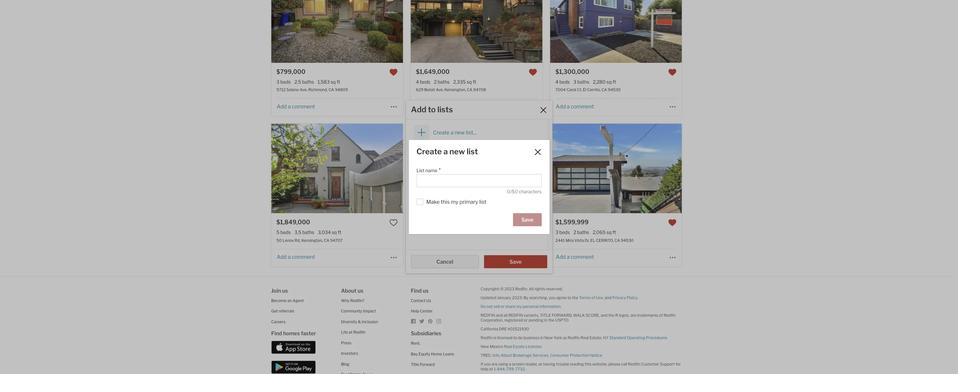 Task type: locate. For each thing, give the bounding box(es) containing it.
you up information
[[549, 295, 556, 300]]

beds for $1,649,000
[[420, 79, 431, 85]]

kensington, down 2,335
[[445, 87, 466, 92]]

2 horizontal spatial or
[[539, 362, 543, 367]]

create inside dialog
[[417, 147, 442, 157]]

primary
[[460, 199, 478, 205]]

0 horizontal spatial in
[[541, 336, 544, 340]]

0 vertical spatial to
[[428, 105, 436, 114]]

1 vertical spatial real
[[504, 344, 512, 349]]

redfin down not
[[481, 313, 495, 318]]

beds for $799,000
[[281, 79, 291, 85]]

real down licensed
[[504, 344, 512, 349]]

get
[[271, 309, 278, 314]]

redfin pinterest image
[[428, 319, 433, 324]]

favorite button checkbox for $1,649,000
[[529, 68, 538, 77]]

in
[[545, 318, 548, 323], [541, 336, 544, 340]]

2 up "beloit"
[[434, 79, 437, 85]]

this right reading
[[585, 362, 592, 367]]

0 horizontal spatial redfin
[[481, 313, 495, 318]]

redfin instagram image
[[437, 319, 442, 324]]

50 lenox rd, kensington, ca 94707
[[277, 238, 343, 243]]

real left estate.
[[581, 336, 589, 340]]

is
[[494, 336, 497, 340]]

2 photo of 6823 glen mawr ave, el cerrito, ca 94530 image from the left
[[411, 124, 543, 214]]

$799,000
[[277, 69, 306, 75]]

redfin right the trademarks
[[664, 313, 676, 318]]

1 horizontal spatial .
[[561, 304, 562, 309]]

ca down 2,335 sq ft
[[467, 87, 473, 92]]

life at redfin
[[341, 330, 366, 335]]

1 horizontal spatial 50
[[512, 189, 518, 195]]

sq for $1,599,999
[[607, 230, 612, 235]]

find down careers "button"
[[271, 331, 282, 337]]

2 photo of 629 beloit ave, kensington, ca 94708 image from the left
[[411, 0, 543, 63]]

licenses
[[526, 344, 542, 349]]

find us
[[411, 288, 429, 294]]

of
[[592, 295, 596, 300], [660, 313, 663, 318]]

to
[[428, 105, 436, 114], [568, 295, 572, 300], [514, 336, 517, 340]]

0 horizontal spatial of
[[592, 295, 596, 300]]

homes up download the redfin app on the apple app store image
[[283, 331, 300, 337]]

a down carol in the right top of the page
[[567, 104, 570, 110]]

trouble
[[557, 362, 570, 367]]

and right score,
[[601, 313, 608, 318]]

0 horizontal spatial 4
[[416, 79, 419, 85]]

1 photo of 6823 glen mawr ave, el cerrito, ca 94530 image from the left
[[279, 124, 411, 214]]

ca down 1,583 sq ft on the top
[[329, 87, 334, 92]]

comment down vista
[[571, 254, 594, 260]]

photo of 7004 carol ct, el cerrito, ca 94530 image
[[419, 0, 551, 63], [551, 0, 682, 63], [682, 0, 814, 63]]

0 vertical spatial new
[[455, 130, 465, 136]]

1 vertical spatial ,
[[549, 353, 550, 358]]

new for list...
[[455, 130, 465, 136]]

in right business in the right of the page
[[541, 336, 544, 340]]

this inside create a new list dialog
[[441, 199, 450, 205]]

photo of 6823 glen mawr ave, el cerrito, ca 94530 image
[[279, 124, 411, 214], [411, 124, 543, 214], [543, 124, 674, 214]]

0 vertical spatial in
[[545, 318, 548, 323]]

a right my
[[444, 147, 448, 157]]

$1,300,000
[[556, 69, 590, 75]]

0 vertical spatial are
[[631, 313, 637, 318]]

0 horizontal spatial this
[[441, 199, 450, 205]]

or right sell
[[501, 304, 505, 309]]

us for join us
[[282, 288, 288, 294]]

this inside if you are using a screen reader, or having trouble reading this website, please call redfin customer support for help at
[[585, 362, 592, 367]]

all
[[504, 313, 508, 318]]

1 horizontal spatial about
[[501, 353, 512, 358]]

0 horizontal spatial ,
[[549, 353, 550, 358]]

this right make at the left bottom of the page
[[441, 199, 450, 205]]

0 vertical spatial kensington,
[[445, 87, 466, 92]]

california dre #01521930
[[481, 327, 529, 332]]

favorite button image for $799,000
[[389, 68, 398, 77]]

add a comment for $799,000
[[277, 104, 315, 110]]

3 beds down make at the left bottom of the page
[[416, 230, 431, 235]]

list inside my saved homes primary list
[[451, 155, 457, 161]]

2 vertical spatial or
[[539, 362, 543, 367]]

kensington, for $1,849,000
[[302, 238, 323, 243]]

50 right 0
[[512, 189, 518, 195]]

carol
[[567, 87, 577, 92]]

list name. required field. element
[[417, 165, 539, 175]]

get referrals button
[[271, 309, 294, 314]]

or down services
[[539, 362, 543, 367]]

1 vertical spatial or
[[524, 318, 528, 323]]

sq for $1,849,000
[[332, 230, 337, 235]]

or inside if you are using a screen reader, or having trouble reading this website, please call redfin customer support for help at
[[539, 362, 543, 367]]

5712 solano ave, richmond, ca 94805
[[277, 87, 348, 92]]

favorite button image for $1,649,000
[[529, 68, 538, 77]]

of left use
[[592, 295, 596, 300]]

at inside if you are using a screen reader, or having trouble reading this website, please call redfin customer support for help at
[[490, 367, 493, 372]]

us for find us
[[423, 288, 429, 294]]

0 vertical spatial real
[[581, 336, 589, 340]]

94530 right cerrito,
[[621, 238, 634, 243]]

ca down 3,034
[[324, 238, 330, 243]]

careers button
[[271, 320, 286, 324]]

4 up 629
[[416, 79, 419, 85]]

ny standard operating procedures link
[[603, 336, 668, 340]]

create up my
[[433, 130, 450, 136]]

ca down the 2,280 sq ft
[[602, 87, 607, 92]]

1 vertical spatial new
[[450, 147, 465, 157]]

reserved.
[[546, 287, 563, 292]]

1 horizontal spatial 3 beds
[[416, 230, 431, 235]]

1 vertical spatial at
[[490, 367, 493, 372]]

at right life
[[349, 330, 353, 335]]

1 ave, from the left
[[300, 87, 308, 92]]

using
[[499, 362, 508, 367]]

50 down 5
[[277, 238, 282, 243]]

1 vertical spatial are
[[492, 362, 498, 367]]

favorite button checkbox for $799,000
[[389, 68, 398, 77]]

3 us from the left
[[423, 288, 429, 294]]

4 for $1,300,000
[[556, 79, 559, 85]]

redfin right all
[[509, 313, 523, 318]]

characters
[[519, 189, 542, 195]]

0 vertical spatial my
[[451, 199, 459, 205]]

add a comment
[[277, 104, 315, 110], [417, 104, 455, 110], [556, 104, 594, 110], [277, 254, 315, 260], [417, 254, 455, 260], [556, 254, 594, 260]]

redfin facebook image
[[411, 319, 416, 324]]

or left pending
[[524, 318, 528, 323]]

sq up cerrito,
[[607, 230, 612, 235]]

4 beds up 629
[[416, 79, 431, 85]]

if
[[481, 362, 484, 367]]

3,034
[[318, 230, 331, 235]]

favorite button image
[[669, 68, 677, 77], [389, 219, 398, 227], [529, 219, 538, 227]]

1 horizontal spatial redfin
[[509, 313, 523, 318]]

2 baths up vista
[[574, 230, 589, 235]]

to left lists
[[428, 105, 436, 114]]

bay equity home loans button
[[411, 352, 454, 357]]

2 horizontal spatial 3 beds
[[556, 230, 570, 235]]

2 horizontal spatial favorite button image
[[669, 68, 677, 77]]

comment down el
[[571, 104, 594, 110]]

contact
[[411, 298, 426, 303]]

photo of 2441 mira vista dr, el cerrito, ca 94530 image
[[419, 124, 551, 214], [551, 124, 682, 214], [682, 124, 814, 214]]

redfin is licensed to do business in new york as redfin real estate. ny standard operating procedures
[[481, 336, 668, 340]]

0 vertical spatial 50
[[512, 189, 518, 195]]

trec:
[[481, 353, 492, 358]]

2.5 baths
[[295, 79, 314, 85]]

comment for $1,599,999
[[571, 254, 594, 260]]

0 vertical spatial create
[[433, 130, 450, 136]]

0 vertical spatial at
[[349, 330, 353, 335]]

0 vertical spatial new
[[545, 336, 553, 340]]

ca for $1,849,000
[[324, 238, 330, 243]]

0 vertical spatial ,
[[603, 295, 604, 300]]

ave, for $799,000
[[300, 87, 308, 92]]

favorite button checkbox
[[389, 68, 398, 77], [669, 68, 677, 77], [389, 219, 398, 227], [529, 219, 538, 227]]

2 for $1,649,000
[[434, 79, 437, 85]]

1,432
[[453, 230, 465, 235]]

1 horizontal spatial in
[[545, 318, 548, 323]]

beds up 7004
[[560, 79, 570, 85]]

2
[[434, 79, 437, 85], [434, 230, 437, 235], [574, 230, 576, 235]]

0 vertical spatial find
[[411, 288, 422, 294]]

0 horizontal spatial favorite button image
[[389, 68, 398, 77]]

0 vertical spatial or
[[501, 304, 505, 309]]

contact us
[[411, 298, 431, 303]]

new
[[545, 336, 553, 340], [481, 344, 489, 349]]

create a new list dialog
[[409, 140, 550, 234]]

my saved homes primary list
[[433, 146, 475, 161]]

0 horizontal spatial 3 beds
[[277, 79, 291, 85]]

create inside "button"
[[433, 130, 450, 136]]

759-
[[507, 367, 516, 372]]

in inside redfin and all redfin variants, title forward, walk score, and the r logos, are trademarks of redfin corporation, registered or pending in the uspto.
[[545, 318, 548, 323]]

2 4 beds from the left
[[556, 79, 570, 85]]

0 horizontal spatial are
[[492, 362, 498, 367]]

0 horizontal spatial .
[[525, 367, 526, 372]]

the left uspto.
[[549, 318, 555, 323]]

redfin
[[481, 313, 495, 318], [509, 313, 523, 318]]

4 beds for $1,649,000
[[416, 79, 431, 85]]

us up us
[[423, 288, 429, 294]]

ny
[[603, 336, 609, 340]]

agree
[[557, 295, 567, 300]]

1 vertical spatial about
[[501, 353, 512, 358]]

2 baths left 1,432 on the left of page
[[434, 230, 450, 235]]

of inside redfin and all redfin variants, title forward, walk score, and the r logos, are trademarks of redfin corporation, registered or pending in the uspto.
[[660, 313, 663, 318]]

. down agree
[[561, 304, 562, 309]]

you inside if you are using a screen reader, or having trouble reading this website, please call redfin customer support for help at
[[484, 362, 491, 367]]

3 beds up 5712 at the left of the page
[[277, 79, 291, 85]]

are left using
[[492, 362, 498, 367]]

favorite button checkbox for $1,300,000
[[669, 68, 677, 77]]

.
[[638, 295, 639, 300], [561, 304, 562, 309], [525, 367, 526, 372]]

to left do
[[514, 336, 517, 340]]

become an agent button
[[271, 298, 304, 303]]

0 horizontal spatial favorite button checkbox
[[529, 68, 538, 77]]

1 vertical spatial of
[[660, 313, 663, 318]]

redfin.
[[516, 287, 528, 292]]

sq right 1,583
[[331, 79, 336, 85]]

life
[[341, 330, 348, 335]]

by
[[524, 295, 529, 300]]

are right the logos,
[[631, 313, 637, 318]]

kensington, down 3.5 baths
[[302, 238, 323, 243]]

operating
[[627, 336, 646, 340]]

of right the trademarks
[[660, 313, 663, 318]]

beds down make at the left bottom of the page
[[420, 230, 431, 235]]

ca for $799,000
[[329, 87, 334, 92]]

new left york
[[545, 336, 553, 340]]

ft for $1,599,999
[[613, 230, 616, 235]]

add inside dialog
[[411, 105, 427, 114]]

2 baths up 629 beloit ave, kensington, ca 94708
[[434, 79, 450, 85]]

ft for $1,849,000
[[338, 230, 341, 235]]

variants,
[[524, 313, 539, 318]]

0 horizontal spatial homes
[[283, 331, 300, 337]]

ft for $1,649,000
[[473, 79, 477, 85]]

4 beds up 7004
[[556, 79, 570, 85]]

baths for $1,300,000
[[578, 79, 590, 85]]

0 vertical spatial favorite button checkbox
[[529, 68, 538, 77]]

rd,
[[295, 238, 301, 243]]

favorite button image
[[389, 68, 398, 77], [529, 68, 538, 77], [669, 219, 677, 227]]

1-844-759-7732 link
[[494, 367, 525, 372]]

photo of 629 beloit ave, kensington, ca 94708 image
[[279, 0, 411, 63], [411, 0, 543, 63], [543, 0, 674, 63]]

beds right 5
[[281, 230, 291, 235]]

1 vertical spatial my
[[517, 304, 522, 309]]

1 vertical spatial this
[[585, 362, 592, 367]]

1 vertical spatial you
[[484, 362, 491, 367]]

ave, down 2.5 baths
[[300, 87, 308, 92]]

ave, right "beloit"
[[436, 87, 444, 92]]

my right share at the bottom of page
[[517, 304, 522, 309]]

a up saved
[[451, 130, 454, 136]]

3 photo of 2441 mira vista dr, el cerrito, ca 94530 image from the left
[[682, 124, 814, 214]]

0 horizontal spatial to
[[428, 105, 436, 114]]

new inside dialog
[[450, 147, 465, 157]]

sq up 94707
[[332, 230, 337, 235]]

4 for $1,649,000
[[416, 79, 419, 85]]

sell
[[494, 304, 500, 309]]

add a comment button for $1,300,000
[[556, 104, 595, 110]]

2 horizontal spatial favorite button image
[[669, 219, 677, 227]]

ft
[[337, 79, 340, 85], [473, 79, 477, 85], [613, 79, 616, 85], [338, 230, 341, 235], [472, 230, 476, 235], [613, 230, 616, 235]]

1 redfin from the left
[[481, 313, 495, 318]]

list right primary
[[480, 199, 487, 205]]

find homes faster
[[271, 331, 316, 337]]

1 4 from the left
[[416, 79, 419, 85]]

1 horizontal spatial us
[[358, 288, 364, 294]]

do not sell or share my personal information .
[[481, 304, 562, 309]]

about up why
[[341, 288, 357, 294]]

1 horizontal spatial 4 beds
[[556, 79, 570, 85]]

2 us from the left
[[358, 288, 364, 294]]

2 horizontal spatial us
[[423, 288, 429, 294]]

baths up 629 beloit ave, kensington, ca 94708
[[438, 79, 450, 85]]

to right agree
[[568, 295, 572, 300]]

add a comment button for $1,849,000
[[277, 254, 315, 260]]

1 horizontal spatial favorite button image
[[529, 68, 538, 77]]

find for find homes faster
[[271, 331, 282, 337]]

download the redfin app from the google play store image
[[271, 361, 316, 374]]

create for create a new list...
[[433, 130, 450, 136]]

1 horizontal spatial or
[[524, 318, 528, 323]]

my left primary
[[451, 199, 459, 205]]

call
[[622, 362, 628, 367]]

bay equity home loans
[[411, 352, 454, 357]]

list down saved
[[451, 155, 457, 161]]

2023:
[[512, 295, 523, 300]]

home
[[431, 352, 442, 357]]

1 horizontal spatial the
[[573, 295, 579, 300]]

1 horizontal spatial kensington,
[[445, 87, 466, 92]]

2 photo of 2441 mira vista dr, el cerrito, ca 94530 image from the left
[[551, 124, 682, 214]]

2 redfin from the left
[[509, 313, 523, 318]]

1 4 beds from the left
[[416, 79, 431, 85]]

1 photo of 7004 carol ct, el cerrito, ca 94530 image from the left
[[419, 0, 551, 63]]

50 inside create a new list dialog
[[512, 189, 518, 195]]

you right if
[[484, 362, 491, 367]]

3 beds
[[277, 79, 291, 85], [416, 230, 431, 235], [556, 230, 570, 235]]

1 vertical spatial favorite button checkbox
[[669, 219, 677, 227]]

1 horizontal spatial real
[[581, 336, 589, 340]]

ft for $1,300,000
[[613, 79, 616, 85]]

. right screen
[[525, 367, 526, 372]]

baths left 1,432 on the left of page
[[438, 230, 450, 235]]

estate.
[[590, 336, 603, 340]]

list up list name. required field. element
[[467, 147, 478, 157]]

photo of 5712 solano ave, richmond, ca 94805 image
[[140, 0, 271, 63], [271, 0, 403, 63], [403, 0, 535, 63], [414, 146, 429, 161]]

a inside if you are using a screen reader, or having trouble reading this website, please call redfin customer support for help at
[[509, 362, 511, 367]]

community impact
[[341, 309, 376, 314]]

use
[[596, 295, 603, 300]]

reading
[[570, 362, 584, 367]]

new inside "button"
[[455, 130, 465, 136]]

my inside create a new list dialog
[[451, 199, 459, 205]]

2 4 from the left
[[556, 79, 559, 85]]

to inside dialog
[[428, 105, 436, 114]]

redfin?
[[351, 298, 365, 303]]

3 photo of 6823 glen mawr ave, el cerrito, ca 94530 image from the left
[[543, 124, 674, 214]]

1 horizontal spatial find
[[411, 288, 422, 294]]

1 horizontal spatial favorite button checkbox
[[669, 219, 677, 227]]

beds up 5712 at the left of the page
[[281, 79, 291, 85]]

3 photo of 50 lenox rd, kensington, ca 94707 image from the left
[[403, 124, 535, 214]]

cerrito,
[[596, 238, 614, 243]]

0 vertical spatial homes
[[458, 146, 475, 153]]

subsidiaries
[[411, 331, 442, 337]]

homes inside my saved homes primary list
[[458, 146, 475, 153]]

3 for 2,065 sq ft
[[556, 230, 559, 235]]

an
[[288, 298, 292, 303]]

2 horizontal spatial to
[[568, 295, 572, 300]]

create for create a new list
[[417, 147, 442, 157]]

baths for $799,000
[[302, 79, 314, 85]]

1 horizontal spatial are
[[631, 313, 637, 318]]

favorite button checkbox for $1,849,000
[[389, 219, 398, 227]]

real
[[581, 336, 589, 340], [504, 344, 512, 349]]

ft up cerrito,
[[613, 230, 616, 235]]

favorite button checkbox
[[529, 68, 538, 77], [669, 219, 677, 227]]

at left the 1-
[[490, 367, 493, 372]]

1 horizontal spatial you
[[549, 295, 556, 300]]

1 horizontal spatial this
[[585, 362, 592, 367]]

3 for 1,583 sq ft
[[277, 79, 280, 85]]

baths up the 50 lenox rd, kensington, ca 94707
[[302, 230, 314, 235]]

ft for $799,000
[[337, 79, 340, 85]]

0 horizontal spatial us
[[282, 288, 288, 294]]

baths up el
[[578, 79, 590, 85]]

ct,
[[577, 87, 582, 92]]

are inside if you are using a screen reader, or having trouble reading this website, please call redfin customer support for help at
[[492, 362, 498, 367]]

sq right 2,280
[[607, 79, 612, 85]]

ft up 94805
[[337, 79, 340, 85]]

create a new list element
[[417, 147, 526, 157]]

having
[[544, 362, 556, 367]]

2441 mira vista dr, el cerrito, ca 94530
[[556, 238, 634, 243]]

make
[[427, 199, 440, 205]]

1 vertical spatial .
[[561, 304, 562, 309]]

1 vertical spatial find
[[271, 331, 282, 337]]

0 vertical spatial .
[[638, 295, 639, 300]]

us right the join
[[282, 288, 288, 294]]

find up contact
[[411, 288, 422, 294]]

1 horizontal spatial ave,
[[436, 87, 444, 92]]

1 horizontal spatial at
[[490, 367, 493, 372]]

1 vertical spatial kensington,
[[302, 238, 323, 243]]

kensington, for $1,649,000
[[445, 87, 466, 92]]

a inside "button"
[[451, 130, 454, 136]]

0 horizontal spatial new
[[481, 344, 489, 349]]

loans
[[443, 352, 454, 357]]

1 horizontal spatial my
[[517, 304, 522, 309]]

a left lists
[[428, 104, 430, 110]]

walk
[[574, 313, 585, 318]]

0 horizontal spatial ave,
[[300, 87, 308, 92]]

info about brokerage services link
[[493, 353, 549, 358]]

california
[[481, 327, 498, 332]]

baths up 5712 solano ave, richmond, ca 94805
[[302, 79, 314, 85]]

a down solano
[[288, 104, 291, 110]]

1 us from the left
[[282, 288, 288, 294]]

sq
[[331, 79, 336, 85], [467, 79, 472, 85], [607, 79, 612, 85], [332, 230, 337, 235], [466, 230, 471, 235], [607, 230, 612, 235]]

0 horizontal spatial about
[[341, 288, 357, 294]]

2 ave, from the left
[[436, 87, 444, 92]]

1 vertical spatial to
[[568, 295, 572, 300]]

0 horizontal spatial list
[[451, 155, 457, 161]]

photo of 50 lenox rd, kensington, ca 94707 image
[[140, 124, 271, 214], [271, 124, 403, 214], [403, 124, 535, 214]]

about up using
[[501, 353, 512, 358]]

1 vertical spatial 50
[[277, 238, 282, 243]]

baths
[[302, 79, 314, 85], [438, 79, 450, 85], [578, 79, 590, 85], [302, 230, 314, 235], [438, 230, 450, 235], [577, 230, 589, 235]]

us up redfin?
[[358, 288, 364, 294]]

0 horizontal spatial favorite button image
[[389, 219, 398, 227]]

baths up vista
[[577, 230, 589, 235]]

ft up 94708
[[473, 79, 477, 85]]

2 vertical spatial to
[[514, 336, 517, 340]]

sq right 2,335
[[467, 79, 472, 85]]

, left the privacy
[[603, 295, 604, 300]]

0 horizontal spatial kensington,
[[302, 238, 323, 243]]



Task type: describe. For each thing, give the bounding box(es) containing it.
2 left 1,432 on the left of page
[[434, 230, 437, 235]]

2 photo of 50 lenox rd, kensington, ca 94707 image from the left
[[271, 124, 403, 214]]

diversity & inclusion
[[341, 320, 378, 324]]

as
[[563, 336, 567, 340]]

find for find us
[[411, 288, 422, 294]]

0 horizontal spatial the
[[549, 318, 555, 323]]

if you are using a screen reader, or having trouble reading this website, please call redfin customer support for help at
[[481, 362, 681, 372]]

baths for $1,599,999
[[577, 230, 589, 235]]

2 photo of 7004 carol ct, el cerrito, ca 94530 image from the left
[[551, 0, 682, 63]]

privacy
[[613, 295, 626, 300]]

searching,
[[530, 295, 548, 300]]

information
[[540, 304, 561, 309]]

community
[[341, 309, 363, 314]]

2 horizontal spatial the
[[609, 313, 615, 318]]

photo of 5712 solano ave, richmond, ca 94805 image inside add to lists dialog
[[414, 146, 429, 161]]

name
[[426, 168, 438, 174]]

blog
[[341, 362, 350, 367]]

create a new list...
[[433, 130, 477, 136]]

sq for $1,300,000
[[607, 79, 612, 85]]

0 vertical spatial you
[[549, 295, 556, 300]]

score,
[[586, 313, 600, 318]]

comment down 629 beloit ave, kensington, ca 94708
[[431, 104, 455, 110]]

2 baths for $1,649,000
[[434, 79, 450, 85]]

new mexico real estate licenses
[[481, 344, 542, 349]]

My saved homes checkbox
[[406, 146, 548, 161]]

or inside redfin and all redfin variants, title forward, walk score, and the r logos, are trademarks of redfin corporation, registered or pending in the uspto.
[[524, 318, 528, 323]]

94708
[[474, 87, 486, 92]]

a inside dialog
[[444, 147, 448, 157]]

1 horizontal spatial favorite button image
[[529, 219, 538, 227]]

1 vertical spatial new
[[481, 344, 489, 349]]

policy
[[627, 295, 638, 300]]

terms of use link
[[579, 295, 603, 300]]

0
[[507, 189, 510, 195]]

0 horizontal spatial real
[[504, 344, 512, 349]]

save
[[510, 259, 522, 265]]

$1,649,000
[[416, 69, 450, 75]]

3.5 baths
[[295, 230, 314, 235]]

add to lists element
[[411, 105, 531, 114]]

©
[[501, 287, 504, 292]]

1-844-759-7732 .
[[494, 367, 526, 372]]

4 beds for $1,300,000
[[556, 79, 570, 85]]

redfin twitter image
[[420, 319, 425, 324]]

sq for $1,649,000
[[467, 79, 472, 85]]

1 photo of 629 beloit ave, kensington, ca 94708 image from the left
[[279, 0, 411, 63]]

title
[[411, 362, 419, 367]]

add a comment button for $1,599,999
[[556, 254, 595, 260]]

beds for $1,300,000
[[560, 79, 570, 85]]

beds for $1,599,999
[[560, 230, 570, 235]]

info
[[493, 353, 500, 358]]

trec: info about brokerage services , consumer protection notice
[[481, 353, 603, 358]]

1 horizontal spatial ,
[[603, 295, 604, 300]]

rent. button
[[411, 341, 421, 346]]

about us
[[341, 288, 364, 294]]

sq for $799,000
[[331, 79, 336, 85]]

0 vertical spatial of
[[592, 295, 596, 300]]

add a comment for $1,849,000
[[277, 254, 315, 260]]

redfin left is
[[481, 336, 493, 340]]

/
[[510, 189, 512, 195]]

baths for $1,649,000
[[438, 79, 450, 85]]

new for list
[[450, 147, 465, 157]]

list for homes
[[451, 155, 457, 161]]

york
[[554, 336, 562, 340]]

and right use
[[605, 295, 612, 300]]

primary
[[433, 155, 450, 161]]

a down "mira"
[[567, 254, 570, 260]]

website,
[[593, 362, 608, 367]]

add a comment for $1,300,000
[[556, 104, 594, 110]]

redfin inside redfin and all redfin variants, title forward, walk score, and the r logos, are trademarks of redfin corporation, registered or pending in the uspto.
[[664, 313, 676, 318]]

ca right cerrito,
[[615, 238, 620, 243]]

privacy policy link
[[613, 295, 638, 300]]

baths for $1,849,000
[[302, 230, 314, 235]]

2023
[[505, 287, 515, 292]]

terms
[[579, 295, 591, 300]]

create a new list
[[417, 147, 478, 157]]

844-
[[497, 367, 507, 372]]

beds for $1,849,000
[[281, 230, 291, 235]]

investors button
[[341, 351, 358, 356]]

redfin right as
[[568, 336, 580, 340]]

2 for $1,599,999
[[574, 230, 576, 235]]

3 for 1,432 sq ft
[[416, 230, 419, 235]]

list...
[[466, 130, 477, 136]]

services
[[533, 353, 549, 358]]

comment for $1,849,000
[[292, 254, 315, 260]]

list
[[417, 168, 425, 174]]

1,583 sq ft
[[318, 79, 340, 85]]

help center
[[411, 309, 433, 314]]

do not sell or share my personal information link
[[481, 304, 561, 309]]

favorite button image for $1,300,000
[[669, 68, 677, 77]]

$1,849,000
[[277, 219, 310, 226]]

center
[[420, 309, 433, 314]]

0 horizontal spatial at
[[349, 330, 353, 335]]

1 photo of 2441 mira vista dr, el cerrito, ca 94530 image from the left
[[419, 124, 551, 214]]

$1,599,999
[[556, 219, 589, 226]]

1,432 sq ft
[[453, 230, 476, 235]]

2,065 sq ft
[[593, 230, 616, 235]]

rent.
[[411, 341, 421, 346]]

ca for $1,649,000
[[467, 87, 473, 92]]

0 / 50 characters
[[507, 189, 542, 195]]

a left the 'cancel'
[[428, 254, 430, 260]]

contact us button
[[411, 298, 431, 303]]

become an agent
[[271, 298, 304, 303]]

referrals
[[279, 309, 294, 314]]

comment down 1,432 on the left of page
[[431, 254, 455, 260]]

1 horizontal spatial new
[[545, 336, 553, 340]]

3 baths
[[574, 79, 590, 85]]

saved
[[442, 146, 457, 153]]

ave, for $1,649,000
[[436, 87, 444, 92]]

2 baths for $1,599,999
[[574, 230, 589, 235]]

3 beds for $799,000
[[277, 79, 291, 85]]

download the redfin app on the apple app store image
[[271, 341, 316, 354]]

vista
[[575, 238, 584, 243]]

0 vertical spatial about
[[341, 288, 357, 294]]

uspto.
[[556, 318, 569, 323]]

make this my primary list
[[427, 199, 487, 205]]

7732
[[516, 367, 525, 372]]

estate
[[513, 344, 525, 349]]

cancel button
[[411, 256, 479, 269]]

0 horizontal spatial 50
[[277, 238, 282, 243]]

updated january 2023: by searching, you agree to the terms of use , and privacy policy .
[[481, 295, 639, 300]]

redfin down &
[[354, 330, 366, 335]]

add a comment for $1,599,999
[[556, 254, 594, 260]]

are inside redfin and all redfin variants, title forward, walk score, and the r logos, are trademarks of redfin corporation, registered or pending in the uspto.
[[631, 313, 637, 318]]

logos,
[[619, 313, 630, 318]]

cancel
[[437, 259, 454, 265]]

and left all
[[496, 313, 503, 318]]

community impact button
[[341, 309, 376, 314]]

copyright:
[[481, 287, 500, 292]]

0 horizontal spatial or
[[501, 304, 505, 309]]

629 beloit ave, kensington, ca 94708
[[416, 87, 486, 92]]

comment for $1,300,000
[[571, 104, 594, 110]]

1 horizontal spatial list
[[467, 147, 478, 157]]

a down lenox on the bottom of the page
[[288, 254, 291, 260]]

2 vertical spatial .
[[525, 367, 526, 372]]

1 vertical spatial in
[[541, 336, 544, 340]]

favorite button image for $1,849,000
[[389, 219, 398, 227]]

list for my
[[480, 199, 487, 205]]

r
[[616, 313, 618, 318]]

1 vertical spatial 94530
[[621, 238, 634, 243]]

press
[[341, 341, 352, 346]]

favorite button image for $1,599,999
[[669, 219, 677, 227]]

my
[[433, 146, 441, 153]]

get referrals
[[271, 309, 294, 314]]

add a comment button for $799,000
[[277, 104, 315, 110]]

support
[[660, 362, 675, 367]]

do
[[481, 304, 486, 309]]

help
[[481, 367, 489, 372]]

sq right 1,432 on the left of page
[[466, 230, 471, 235]]

redfin inside if you are using a screen reader, or having trouble reading this website, please call redfin customer support for help at
[[629, 362, 641, 367]]

favorite button checkbox for $1,599,999
[[669, 219, 677, 227]]

2 horizontal spatial .
[[638, 295, 639, 300]]

add to lists dialog
[[406, 101, 553, 274]]

not
[[487, 304, 493, 309]]

create a new list... button
[[414, 125, 540, 140]]

2,335
[[453, 79, 466, 85]]

join
[[271, 288, 281, 294]]

consumer protection notice link
[[550, 353, 603, 358]]

mexico
[[490, 344, 503, 349]]

comment for $799,000
[[292, 104, 315, 110]]

3 beds for $1,599,999
[[556, 230, 570, 235]]

1 photo of 50 lenox rd, kensington, ca 94707 image from the left
[[140, 124, 271, 214]]

#01521930
[[508, 327, 529, 332]]

3 photo of 629 beloit ave, kensington, ca 94708 image from the left
[[543, 0, 674, 63]]

january
[[497, 295, 512, 300]]

ft right 1,432 on the left of page
[[472, 230, 476, 235]]

us for about us
[[358, 288, 364, 294]]

3 photo of 7004 carol ct, el cerrito, ca 94530 image from the left
[[682, 0, 814, 63]]

0 vertical spatial 94530
[[608, 87, 621, 92]]

join us
[[271, 288, 288, 294]]

3,034 sq ft
[[318, 230, 341, 235]]

2,335 sq ft
[[453, 79, 477, 85]]



Task type: vqa. For each thing, say whether or not it's contained in the screenshot.
the leftmost 'map'
no



